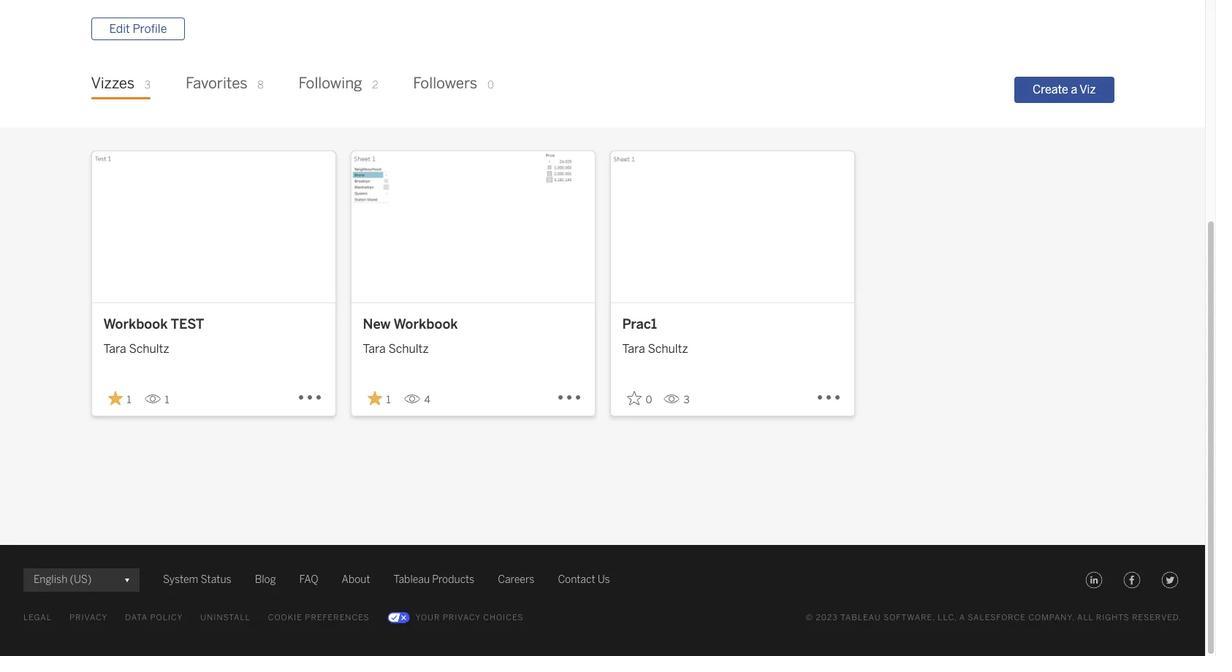 Task type: vqa. For each thing, say whether or not it's contained in the screenshot.


Task type: describe. For each thing, give the bounding box(es) containing it.
english
[[34, 574, 67, 586]]

policy
[[150, 614, 183, 623]]

schultz for new
[[389, 342, 429, 356]]

careers
[[498, 574, 535, 586]]

reserved.
[[1133, 614, 1182, 623]]

1 for new
[[386, 394, 391, 407]]

salesforce
[[968, 614, 1026, 623]]

4
[[424, 394, 430, 407]]

prac1
[[623, 316, 657, 332]]

profile
[[133, 22, 167, 36]]

tara schultz link for test
[[103, 335, 323, 358]]

privacy link
[[69, 610, 108, 627]]

0 inside add favorite "button"
[[646, 394, 652, 407]]

english (us)
[[34, 574, 92, 586]]

selected language element
[[34, 569, 129, 592]]

cookie preferences
[[268, 614, 370, 623]]

more actions image for prac1
[[816, 385, 843, 411]]

about
[[342, 574, 370, 586]]

3 views element
[[658, 388, 696, 412]]

test
[[171, 316, 204, 332]]

legal link
[[23, 610, 52, 627]]

data policy link
[[125, 610, 183, 627]]

your privacy choices
[[416, 614, 524, 623]]

tara for new
[[363, 342, 386, 356]]

3 tara schultz link from the left
[[623, 335, 843, 358]]

workbook thumbnail image for test
[[92, 151, 335, 302]]

tableau products link
[[394, 572, 475, 589]]

choices
[[483, 614, 524, 623]]

edit
[[109, 22, 130, 36]]

tara schultz for new
[[363, 342, 429, 356]]

about link
[[342, 572, 370, 589]]

vizzes
[[91, 75, 135, 92]]

schultz for workbook
[[129, 342, 169, 356]]

4 views element
[[398, 388, 436, 412]]

contact us
[[558, 574, 610, 586]]

0 horizontal spatial a
[[960, 614, 966, 623]]

privacy inside your privacy choices 'link'
[[443, 614, 481, 623]]

© 2023 tableau software, llc, a salesforce company. all rights reserved.
[[806, 614, 1182, 623]]

workbook inside workbook test link
[[103, 316, 168, 332]]

cookie preferences button
[[268, 610, 370, 627]]

viz
[[1080, 82, 1096, 96]]

more actions image
[[297, 385, 323, 411]]

llc,
[[938, 614, 957, 623]]

3 tara from the left
[[623, 342, 645, 356]]

faq
[[299, 574, 318, 586]]

tara schultz for workbook
[[103, 342, 169, 356]]

create
[[1033, 82, 1069, 96]]

system
[[163, 574, 198, 586]]

remove favorite button for new
[[363, 387, 398, 411]]

0 horizontal spatial tableau
[[394, 574, 430, 586]]

blog link
[[255, 572, 276, 589]]

0 vertical spatial 3
[[145, 79, 151, 92]]

company.
[[1029, 614, 1075, 623]]

workbook thumbnail image for workbook
[[351, 151, 595, 302]]

2
[[372, 79, 378, 92]]

system status link
[[163, 572, 231, 589]]

system status
[[163, 574, 231, 586]]

workbook inside new workbook link
[[394, 316, 458, 332]]

1 view element
[[139, 388, 175, 412]]

create a viz
[[1033, 82, 1096, 96]]



Task type: locate. For each thing, give the bounding box(es) containing it.
1 privacy from the left
[[69, 614, 108, 623]]

0 left 3 views element
[[646, 394, 652, 407]]

data
[[125, 614, 148, 623]]

0 horizontal spatial more actions image
[[557, 385, 583, 411]]

0 horizontal spatial 3
[[145, 79, 151, 92]]

tara down the workbook test
[[103, 342, 126, 356]]

1 horizontal spatial workbook thumbnail image
[[351, 151, 595, 302]]

tableau up your
[[394, 574, 430, 586]]

1
[[127, 394, 131, 407], [165, 394, 169, 407], [386, 394, 391, 407]]

3 tara schultz from the left
[[623, 342, 688, 356]]

contact us link
[[558, 572, 610, 589]]

workbook test link
[[103, 315, 323, 335]]

all
[[1078, 614, 1094, 623]]

tara schultz link for workbook
[[363, 335, 583, 358]]

prac1 link
[[623, 315, 843, 335]]

privacy down selected language element
[[69, 614, 108, 623]]

workbook
[[103, 316, 168, 332], [394, 316, 458, 332]]

2 privacy from the left
[[443, 614, 481, 623]]

new workbook link
[[363, 315, 583, 335]]

2 workbook thumbnail image from the left
[[351, 151, 595, 302]]

0
[[488, 79, 494, 92], [646, 394, 652, 407]]

(us)
[[70, 574, 92, 586]]

1 tara schultz link from the left
[[103, 335, 323, 358]]

1 schultz from the left
[[129, 342, 169, 356]]

8
[[258, 79, 264, 92]]

2 1 from the left
[[165, 394, 169, 407]]

Add Favorite button
[[623, 387, 658, 411]]

new workbook
[[363, 316, 458, 332]]

faq link
[[299, 572, 318, 589]]

more actions image
[[557, 385, 583, 411], [816, 385, 843, 411]]

1 horizontal spatial tableau
[[841, 614, 881, 623]]

careers link
[[498, 572, 535, 589]]

0 horizontal spatial 0
[[488, 79, 494, 92]]

0 horizontal spatial privacy
[[69, 614, 108, 623]]

workbook right new
[[394, 316, 458, 332]]

1 vertical spatial a
[[960, 614, 966, 623]]

2 horizontal spatial tara
[[623, 342, 645, 356]]

2 remove favorite button from the left
[[363, 387, 398, 411]]

more actions image for new workbook
[[557, 385, 583, 411]]

legal
[[23, 614, 52, 623]]

schultz down new workbook
[[389, 342, 429, 356]]

tara schultz link
[[103, 335, 323, 358], [363, 335, 583, 358], [623, 335, 843, 358]]

1 horizontal spatial tara schultz link
[[363, 335, 583, 358]]

1 1 from the left
[[127, 394, 131, 407]]

a
[[1071, 82, 1078, 96], [960, 614, 966, 623]]

uninstall
[[200, 614, 251, 623]]

1 horizontal spatial 0
[[646, 394, 652, 407]]

3 right add favorite "button"
[[684, 394, 690, 407]]

software,
[[884, 614, 936, 623]]

1 horizontal spatial privacy
[[443, 614, 481, 623]]

0 horizontal spatial workbook
[[103, 316, 168, 332]]

0 horizontal spatial remove favorite button
[[103, 387, 139, 411]]

1 horizontal spatial tara
[[363, 342, 386, 356]]

1 horizontal spatial a
[[1071, 82, 1078, 96]]

blog
[[255, 574, 276, 586]]

2 tara from the left
[[363, 342, 386, 356]]

2 workbook from the left
[[394, 316, 458, 332]]

followers
[[413, 75, 478, 92]]

products
[[432, 574, 475, 586]]

2023
[[816, 614, 838, 623]]

0 horizontal spatial tara schultz
[[103, 342, 169, 356]]

following
[[299, 75, 362, 92]]

0 horizontal spatial 1
[[127, 394, 131, 407]]

0 horizontal spatial workbook thumbnail image
[[92, 151, 335, 302]]

a inside button
[[1071, 82, 1078, 96]]

a left viz on the right of the page
[[1071, 82, 1078, 96]]

1 workbook from the left
[[103, 316, 168, 332]]

tara schultz down the workbook test
[[103, 342, 169, 356]]

2 tara schultz link from the left
[[363, 335, 583, 358]]

workbook test
[[103, 316, 204, 332]]

data policy
[[125, 614, 183, 623]]

preferences
[[305, 614, 370, 623]]

us
[[598, 574, 610, 586]]

©
[[806, 614, 814, 623]]

contact
[[558, 574, 595, 586]]

tableau
[[394, 574, 430, 586], [841, 614, 881, 623]]

remove favorite button for workbook
[[103, 387, 139, 411]]

0 vertical spatial tableau
[[394, 574, 430, 586]]

3 workbook thumbnail image from the left
[[611, 151, 854, 302]]

schultz down the workbook test
[[129, 342, 169, 356]]

1 remove favorite button from the left
[[103, 387, 139, 411]]

tara down prac1 at the right of the page
[[623, 342, 645, 356]]

cookie
[[268, 614, 303, 623]]

1 vertical spatial tableau
[[841, 614, 881, 623]]

edit profile
[[109, 22, 167, 36]]

2 horizontal spatial tara schultz
[[623, 342, 688, 356]]

1 more actions image from the left
[[557, 385, 583, 411]]

1 vertical spatial 0
[[646, 394, 652, 407]]

2 horizontal spatial schultz
[[648, 342, 688, 356]]

2 schultz from the left
[[389, 342, 429, 356]]

1 horizontal spatial 3
[[684, 394, 690, 407]]

schultz down prac1 at the right of the page
[[648, 342, 688, 356]]

edit profile button
[[91, 18, 185, 40]]

tara schultz
[[103, 342, 169, 356], [363, 342, 429, 356], [623, 342, 688, 356]]

1 horizontal spatial 1
[[165, 394, 169, 407]]

3 right vizzes
[[145, 79, 151, 92]]

1 tara from the left
[[103, 342, 126, 356]]

tara schultz down prac1 at the right of the page
[[623, 342, 688, 356]]

uninstall link
[[200, 610, 251, 627]]

2 horizontal spatial tara schultz link
[[623, 335, 843, 358]]

0 vertical spatial a
[[1071, 82, 1078, 96]]

privacy right your
[[443, 614, 481, 623]]

Remove Favorite button
[[103, 387, 139, 411], [363, 387, 398, 411]]

2 horizontal spatial 1
[[386, 394, 391, 407]]

1 horizontal spatial more actions image
[[816, 385, 843, 411]]

0 horizontal spatial schultz
[[129, 342, 169, 356]]

your
[[416, 614, 440, 623]]

tableau products
[[394, 574, 475, 586]]

schultz
[[129, 342, 169, 356], [389, 342, 429, 356], [648, 342, 688, 356]]

status
[[201, 574, 231, 586]]

rights
[[1096, 614, 1130, 623]]

workbook thumbnail image
[[92, 151, 335, 302], [351, 151, 595, 302], [611, 151, 854, 302]]

0 right followers
[[488, 79, 494, 92]]

2 horizontal spatial workbook thumbnail image
[[611, 151, 854, 302]]

workbook left test on the left of the page
[[103, 316, 168, 332]]

1 horizontal spatial schultz
[[389, 342, 429, 356]]

your privacy choices link
[[387, 610, 524, 627]]

0 horizontal spatial tara schultz link
[[103, 335, 323, 358]]

0 vertical spatial 0
[[488, 79, 494, 92]]

privacy
[[69, 614, 108, 623], [443, 614, 481, 623]]

3
[[145, 79, 151, 92], [684, 394, 690, 407]]

1 tara schultz from the left
[[103, 342, 169, 356]]

1 horizontal spatial remove favorite button
[[363, 387, 398, 411]]

3 1 from the left
[[386, 394, 391, 407]]

0 horizontal spatial tara
[[103, 342, 126, 356]]

create a viz button
[[1015, 77, 1115, 103]]

tara down new
[[363, 342, 386, 356]]

1 vertical spatial 3
[[684, 394, 690, 407]]

1 horizontal spatial tara schultz
[[363, 342, 429, 356]]

tara schultz down new workbook
[[363, 342, 429, 356]]

new
[[363, 316, 391, 332]]

2 tara schultz from the left
[[363, 342, 429, 356]]

tableau right "2023"
[[841, 614, 881, 623]]

3 schultz from the left
[[648, 342, 688, 356]]

3 inside 3 views element
[[684, 394, 690, 407]]

tara for workbook
[[103, 342, 126, 356]]

a right llc,
[[960, 614, 966, 623]]

1 for workbook
[[127, 394, 131, 407]]

favorites
[[186, 75, 248, 92]]

1 workbook thumbnail image from the left
[[92, 151, 335, 302]]

tara
[[103, 342, 126, 356], [363, 342, 386, 356], [623, 342, 645, 356]]

1 horizontal spatial workbook
[[394, 316, 458, 332]]

2 more actions image from the left
[[816, 385, 843, 411]]



